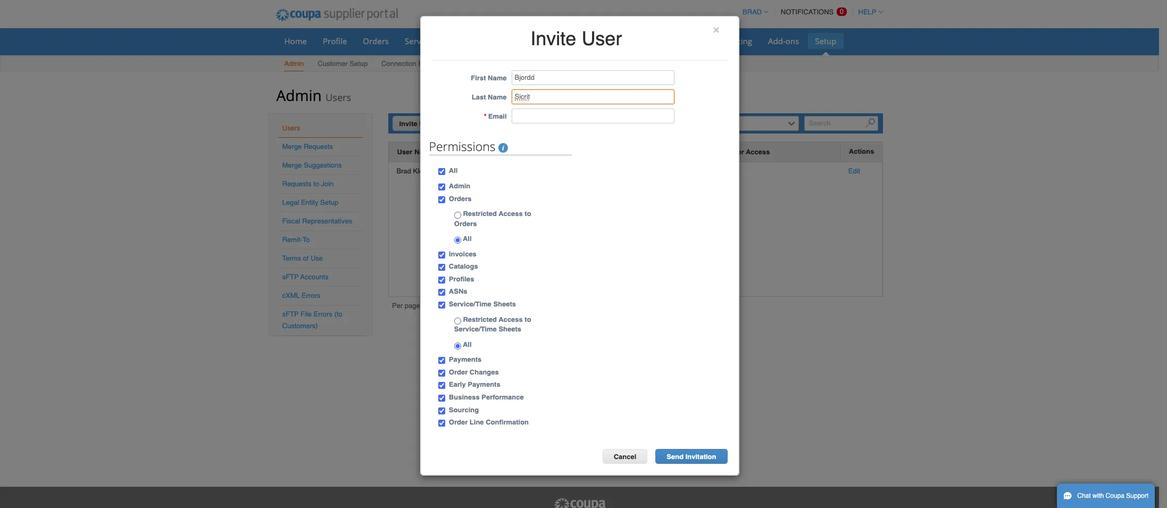 Task type: vqa. For each thing, say whether or not it's contained in the screenshot.
ADD TITLE "text field"
no



Task type: describe. For each thing, give the bounding box(es) containing it.
access for customer access
[[746, 148, 770, 156]]

use
[[311, 254, 323, 262]]

send
[[667, 453, 684, 461]]

0 vertical spatial orders
[[363, 36, 389, 46]]

user inside button
[[397, 148, 413, 156]]

cancel
[[614, 453, 637, 461]]

1 horizontal spatial user
[[419, 120, 435, 128]]

requests for merge requests
[[304, 143, 333, 151]]

navigation containing per page
[[392, 301, 464, 313]]

ons
[[786, 36, 799, 46]]

remit-to link
[[282, 236, 310, 244]]

add-ons link
[[762, 33, 806, 49]]

catalogs link
[[566, 33, 612, 49]]

merge requests
[[282, 143, 333, 151]]

order line confirmation
[[449, 418, 529, 426]]

catalogs inside the "catalogs" link
[[573, 36, 605, 46]]

status
[[535, 148, 557, 156]]

|
[[449, 303, 450, 311]]

Last Name text field
[[512, 90, 675, 105]]

× button
[[713, 23, 720, 36]]

merge suggestions link
[[282, 161, 342, 169]]

remit-to
[[282, 236, 310, 244]]

profile link
[[316, 33, 354, 49]]

info image
[[499, 143, 508, 153]]

order for order changes
[[449, 368, 468, 376]]

0 vertical spatial to
[[313, 180, 319, 188]]

line
[[470, 418, 484, 426]]

entity
[[301, 199, 318, 206]]

legal entity setup
[[282, 199, 338, 206]]

connection requests link
[[381, 57, 448, 71]]

Search text field
[[804, 116, 879, 131]]

early payments
[[449, 381, 501, 389]]

customer access button
[[712, 146, 770, 158]]

customer setup
[[318, 60, 368, 68]]

chat with coupa support button
[[1057, 484, 1156, 508]]

merge requests link
[[282, 143, 333, 151]]

customers)
[[282, 322, 318, 330]]

invitation
[[686, 453, 717, 461]]

1 vertical spatial service/time sheets
[[449, 300, 516, 308]]

first name
[[471, 74, 507, 82]]

1 horizontal spatial invite
[[531, 28, 577, 49]]

1 vertical spatial coupa supplier portal image
[[553, 498, 606, 508]]

profiles
[[449, 275, 474, 283]]

last name
[[472, 93, 507, 101]]

permissions
[[429, 138, 499, 155]]

profile
[[323, 36, 347, 46]]

cxml errors
[[282, 292, 321, 300]]

service/time sheets link
[[398, 33, 487, 49]]

home link
[[278, 33, 314, 49]]

file
[[301, 310, 312, 318]]

merge for merge suggestions
[[282, 161, 302, 169]]

to
[[303, 236, 310, 244]]

cxml errors link
[[282, 292, 321, 300]]

customer setup link
[[317, 57, 368, 71]]

0 vertical spatial sheets
[[455, 36, 480, 46]]

add-ons
[[768, 36, 799, 46]]

requests to join link
[[282, 180, 334, 188]]

fiscal representatives
[[282, 217, 352, 225]]

search image
[[866, 118, 875, 128]]

cancel button
[[603, 449, 648, 464]]

First Name text field
[[512, 70, 675, 85]]

1 vertical spatial performance
[[482, 393, 524, 401]]

restricted for service/time
[[463, 315, 497, 323]]

(to
[[334, 310, 343, 318]]

edit
[[849, 167, 861, 175]]

sheets inside 'restricted access to service/time sheets'
[[499, 325, 522, 333]]

connection
[[382, 60, 417, 68]]

edit link
[[849, 167, 861, 175]]

klo
[[413, 167, 423, 175]]

add-
[[768, 36, 786, 46]]

access for restricted access to service/time sheets
[[499, 315, 523, 323]]

send invitation
[[667, 453, 717, 461]]

page
[[405, 302, 420, 310]]

admin users
[[276, 85, 351, 105]]

requests to join
[[282, 180, 334, 188]]

restricted access to orders
[[454, 210, 531, 228]]

sftp accounts link
[[282, 273, 329, 281]]

1 horizontal spatial business performance
[[621, 36, 704, 46]]

business performance link
[[614, 33, 711, 49]]

confirmation
[[486, 418, 529, 426]]

representatives
[[302, 217, 352, 225]]

2 vertical spatial admin
[[449, 182, 471, 190]]

fiscal
[[282, 217, 300, 225]]

restricted access to service/time sheets
[[454, 315, 531, 333]]

1 vertical spatial sourcing
[[449, 406, 479, 414]]

0 vertical spatial payments
[[449, 356, 482, 364]]

terms of use
[[282, 254, 323, 262]]

legal
[[282, 199, 299, 206]]

customer for customer setup
[[318, 60, 348, 68]]

all for restricted access to orders
[[461, 235, 472, 243]]

brad klo
[[397, 167, 423, 175]]

1 horizontal spatial invite user
[[531, 28, 622, 49]]

user name button
[[397, 146, 433, 158]]

name for first name
[[488, 74, 507, 82]]

suggestions
[[304, 161, 342, 169]]

cxml
[[282, 292, 300, 300]]

email button
[[450, 146, 469, 158]]

remit-
[[282, 236, 303, 244]]

1 horizontal spatial business
[[621, 36, 654, 46]]

name for user name
[[415, 148, 433, 156]]



Task type: locate. For each thing, give the bounding box(es) containing it.
2 horizontal spatial setup
[[815, 36, 837, 46]]

performance left × button
[[656, 36, 704, 46]]

0 vertical spatial requests
[[419, 60, 448, 68]]

catalogs up profiles
[[449, 263, 478, 271]]

setup right ons
[[815, 36, 837, 46]]

1 vertical spatial business
[[449, 393, 480, 401]]

1 horizontal spatial performance
[[656, 36, 704, 46]]

access for restricted access to orders
[[499, 210, 523, 218]]

admin down home
[[284, 60, 304, 68]]

0 horizontal spatial catalogs
[[449, 263, 478, 271]]

customer
[[318, 60, 348, 68], [712, 148, 744, 156]]

2 vertical spatial service/time
[[454, 325, 497, 333]]

10 | 15
[[438, 303, 461, 311]]

0 horizontal spatial business
[[449, 393, 480, 401]]

1 vertical spatial invite
[[399, 120, 417, 128]]

sourcing right ×
[[720, 36, 753, 46]]

service/time down 15 button
[[454, 325, 497, 333]]

all down "restricted access to orders"
[[461, 235, 472, 243]]

1 vertical spatial invoices
[[449, 250, 477, 258]]

sourcing link
[[713, 33, 759, 49]]

1 horizontal spatial coupa supplier portal image
[[553, 498, 606, 508]]

email up klobrad84@gmail.com link
[[450, 148, 469, 156]]

join
[[321, 180, 334, 188]]

0 vertical spatial admin
[[284, 60, 304, 68]]

klobrad84@gmail.com link
[[450, 167, 519, 175]]

service/time sheets up 'connection requests'
[[405, 36, 480, 46]]

early
[[449, 381, 466, 389]]

10 button
[[435, 301, 449, 312]]

sftp up the customers)
[[282, 310, 299, 318]]

sftp accounts
[[282, 273, 329, 281]]

setup
[[815, 36, 837, 46], [350, 60, 368, 68], [320, 199, 338, 206]]

0 horizontal spatial business performance
[[449, 393, 524, 401]]

order left line
[[449, 418, 468, 426]]

restricted down "klobrad84@gmail.com" on the top
[[463, 210, 497, 218]]

service/time
[[405, 36, 453, 46], [449, 300, 492, 308], [454, 325, 497, 333]]

0 horizontal spatial customer
[[318, 60, 348, 68]]

0 vertical spatial customer
[[318, 60, 348, 68]]

service/time sheets up 'restricted access to service/time sheets'
[[449, 300, 516, 308]]

email
[[488, 113, 507, 120], [450, 148, 469, 156]]

sheets up 'restricted access to service/time sheets'
[[494, 300, 516, 308]]

performance
[[656, 36, 704, 46], [482, 393, 524, 401]]

1 vertical spatial email
[[450, 148, 469, 156]]

access inside button
[[746, 148, 770, 156]]

all down email button
[[449, 167, 458, 175]]

status button
[[535, 146, 557, 158]]

admin down admin link
[[276, 85, 322, 105]]

1 vertical spatial service/time
[[449, 300, 492, 308]]

0 horizontal spatial coupa supplier portal image
[[268, 2, 406, 28]]

catalogs up first name "text field"
[[573, 36, 605, 46]]

business down early
[[449, 393, 480, 401]]

requests
[[419, 60, 448, 68], [304, 143, 333, 151], [282, 180, 312, 188]]

user up brad
[[397, 148, 413, 156]]

order for order line confirmation
[[449, 418, 468, 426]]

errors
[[302, 292, 321, 300], [314, 310, 333, 318]]

brad
[[397, 167, 411, 175]]

requests up suggestions
[[304, 143, 333, 151]]

legal entity setup link
[[282, 199, 338, 206]]

sourcing up line
[[449, 406, 479, 414]]

0 vertical spatial service/time sheets
[[405, 36, 480, 46]]

1 vertical spatial catalogs
[[449, 263, 478, 271]]

merge suggestions
[[282, 161, 342, 169]]

name inside the user name button
[[415, 148, 433, 156]]

to inside 'restricted access to service/time sheets'
[[525, 315, 531, 323]]

all up order changes
[[461, 340, 472, 348]]

user up user name
[[419, 120, 435, 128]]

users up the merge requests
[[282, 124, 300, 132]]

2 vertical spatial requests
[[282, 180, 312, 188]]

0 vertical spatial setup
[[815, 36, 837, 46]]

service/time sheets inside service/time sheets link
[[405, 36, 480, 46]]

customer inside customer access button
[[712, 148, 744, 156]]

first
[[471, 74, 486, 82]]

2 order from the top
[[449, 418, 468, 426]]

business right the "catalogs" link at top
[[621, 36, 654, 46]]

invoices left the "catalogs" link at top
[[527, 36, 557, 46]]

None checkbox
[[438, 168, 445, 175], [438, 184, 445, 191], [438, 196, 445, 203], [438, 252, 445, 259], [438, 357, 445, 364], [438, 370, 445, 377], [438, 382, 445, 389], [438, 420, 445, 427], [438, 168, 445, 175], [438, 184, 445, 191], [438, 196, 445, 203], [438, 252, 445, 259], [438, 357, 445, 364], [438, 370, 445, 377], [438, 382, 445, 389], [438, 420, 445, 427]]

order up early
[[449, 368, 468, 376]]

catalogs
[[573, 36, 605, 46], [449, 263, 478, 271]]

klobrad84@gmail.com
[[450, 167, 519, 175]]

0 vertical spatial errors
[[302, 292, 321, 300]]

fiscal representatives link
[[282, 217, 352, 225]]

0 vertical spatial invite user
[[531, 28, 622, 49]]

business
[[621, 36, 654, 46], [449, 393, 480, 401]]

invite user up user name
[[399, 120, 435, 128]]

name right last
[[488, 93, 507, 101]]

1 vertical spatial errors
[[314, 310, 333, 318]]

chat with coupa support
[[1078, 492, 1149, 500]]

0 vertical spatial user
[[582, 28, 622, 49]]

restricted down 15 button
[[463, 315, 497, 323]]

errors left (to
[[314, 310, 333, 318]]

0 vertical spatial sftp
[[282, 273, 299, 281]]

1 vertical spatial payments
[[468, 381, 501, 389]]

customer access
[[712, 148, 770, 156]]

terms of use link
[[282, 254, 323, 262]]

2 restricted from the top
[[463, 315, 497, 323]]

sheets up first
[[455, 36, 480, 46]]

service/time up 'connection requests'
[[405, 36, 453, 46]]

sftp
[[282, 273, 299, 281], [282, 310, 299, 318]]

1 horizontal spatial users
[[326, 91, 351, 104]]

0 vertical spatial business
[[621, 36, 654, 46]]

×
[[713, 23, 720, 36]]

requests up legal at the top
[[282, 180, 312, 188]]

* email
[[484, 113, 507, 120]]

15 button
[[450, 301, 464, 312]]

0 horizontal spatial sourcing
[[449, 406, 479, 414]]

0 vertical spatial catalogs
[[573, 36, 605, 46]]

2 horizontal spatial user
[[582, 28, 622, 49]]

0 vertical spatial restricted
[[463, 210, 497, 218]]

with
[[1093, 492, 1104, 500]]

sheets
[[455, 36, 480, 46], [494, 300, 516, 308], [499, 325, 522, 333]]

1 vertical spatial sheets
[[494, 300, 516, 308]]

10
[[438, 303, 446, 311]]

1 vertical spatial access
[[499, 210, 523, 218]]

15
[[453, 303, 461, 311]]

0 vertical spatial invoices
[[527, 36, 557, 46]]

1 vertical spatial customer
[[712, 148, 744, 156]]

1 horizontal spatial catalogs
[[573, 36, 605, 46]]

service/time inside 'restricted access to service/time sheets'
[[454, 325, 497, 333]]

support
[[1127, 492, 1149, 500]]

access inside "restricted access to orders"
[[499, 210, 523, 218]]

merge down the merge requests
[[282, 161, 302, 169]]

invoices up profiles
[[449, 250, 477, 258]]

2 vertical spatial to
[[525, 315, 531, 323]]

performance up confirmation
[[482, 393, 524, 401]]

customer for customer access
[[712, 148, 744, 156]]

coupa
[[1106, 492, 1125, 500]]

0 vertical spatial merge
[[282, 143, 302, 151]]

0 vertical spatial business performance
[[621, 36, 704, 46]]

1 vertical spatial to
[[525, 210, 531, 218]]

home
[[284, 36, 307, 46]]

2 vertical spatial user
[[397, 148, 413, 156]]

0 vertical spatial all
[[449, 167, 458, 175]]

sftp for sftp file errors (to customers)
[[282, 310, 299, 318]]

1 vertical spatial setup
[[350, 60, 368, 68]]

1 vertical spatial users
[[282, 124, 300, 132]]

1 horizontal spatial email
[[488, 113, 507, 120]]

1 horizontal spatial setup
[[350, 60, 368, 68]]

0 vertical spatial performance
[[656, 36, 704, 46]]

1 merge from the top
[[282, 143, 302, 151]]

requests for connection requests
[[419, 60, 448, 68]]

of
[[303, 254, 309, 262]]

admin
[[284, 60, 304, 68], [276, 85, 322, 105], [449, 182, 471, 190]]

0 horizontal spatial email
[[450, 148, 469, 156]]

users inside admin users
[[326, 91, 351, 104]]

2 vertical spatial name
[[415, 148, 433, 156]]

0 vertical spatial service/time
[[405, 36, 453, 46]]

1 horizontal spatial sourcing
[[720, 36, 753, 46]]

1 vertical spatial merge
[[282, 161, 302, 169]]

orders link
[[356, 33, 396, 49]]

0 vertical spatial users
[[326, 91, 351, 104]]

invite
[[531, 28, 577, 49], [399, 120, 417, 128]]

0 horizontal spatial invoices
[[449, 250, 477, 258]]

errors down accounts
[[302, 292, 321, 300]]

to inside "restricted access to orders"
[[525, 210, 531, 218]]

1 horizontal spatial customer
[[712, 148, 744, 156]]

to for restricted access to service/time sheets
[[525, 315, 531, 323]]

name for last name
[[488, 93, 507, 101]]

merge down users link
[[282, 143, 302, 151]]

orders
[[363, 36, 389, 46], [449, 195, 472, 203], [454, 220, 477, 228]]

asns
[[449, 288, 468, 296]]

None radio
[[454, 212, 461, 219], [454, 237, 461, 244], [454, 318, 461, 324], [454, 343, 461, 350], [454, 212, 461, 219], [454, 237, 461, 244], [454, 318, 461, 324], [454, 343, 461, 350]]

sheets up changes
[[499, 325, 522, 333]]

service/time down the "asns"
[[449, 300, 492, 308]]

2 vertical spatial access
[[499, 315, 523, 323]]

2 merge from the top
[[282, 161, 302, 169]]

0 vertical spatial coupa supplier portal image
[[268, 2, 406, 28]]

0 vertical spatial email
[[488, 113, 507, 120]]

requests down service/time sheets link
[[419, 60, 448, 68]]

sftp inside sftp file errors (to customers)
[[282, 310, 299, 318]]

sftp for sftp accounts
[[282, 273, 299, 281]]

name up klo
[[415, 148, 433, 156]]

access inside 'restricted access to service/time sheets'
[[499, 315, 523, 323]]

sftp up the cxml
[[282, 273, 299, 281]]

restricted
[[463, 210, 497, 218], [463, 315, 497, 323]]

setup link
[[808, 33, 844, 49]]

invite user link
[[392, 116, 442, 131]]

terms
[[282, 254, 301, 262]]

0 vertical spatial invite
[[531, 28, 577, 49]]

1 vertical spatial order
[[449, 418, 468, 426]]

users down customer setup link on the left top
[[326, 91, 351, 104]]

None text field
[[512, 109, 675, 124]]

admin link
[[284, 57, 305, 71]]

user up first name "text field"
[[582, 28, 622, 49]]

service/time sheets
[[405, 36, 480, 46], [449, 300, 516, 308]]

setup down orders link
[[350, 60, 368, 68]]

restricted inside "restricted access to orders"
[[463, 210, 497, 218]]

name
[[488, 74, 507, 82], [488, 93, 507, 101], [415, 148, 433, 156]]

navigation
[[392, 301, 464, 313]]

1 vertical spatial restricted
[[463, 315, 497, 323]]

invite user
[[531, 28, 622, 49], [399, 120, 435, 128]]

merge for merge requests
[[282, 143, 302, 151]]

1 vertical spatial all
[[461, 235, 472, 243]]

to for restricted access to orders
[[525, 210, 531, 218]]

admin down "klobrad84@gmail.com" on the top
[[449, 182, 471, 190]]

email right *
[[488, 113, 507, 120]]

0 vertical spatial access
[[746, 148, 770, 156]]

user
[[582, 28, 622, 49], [419, 120, 435, 128], [397, 148, 413, 156]]

to
[[313, 180, 319, 188], [525, 210, 531, 218], [525, 315, 531, 323]]

1 vertical spatial name
[[488, 93, 507, 101]]

invite user up first name "text field"
[[531, 28, 622, 49]]

orders inside "restricted access to orders"
[[454, 220, 477, 228]]

0 horizontal spatial performance
[[482, 393, 524, 401]]

sftp file errors (to customers)
[[282, 310, 343, 330]]

0 horizontal spatial invite user
[[399, 120, 435, 128]]

2 sftp from the top
[[282, 310, 299, 318]]

restricted inside 'restricted access to service/time sheets'
[[463, 315, 497, 323]]

0 vertical spatial order
[[449, 368, 468, 376]]

users link
[[282, 124, 300, 132]]

restricted for orders
[[463, 210, 497, 218]]

setup down join
[[320, 199, 338, 206]]

None checkbox
[[438, 264, 445, 271], [438, 277, 445, 284], [438, 289, 445, 296], [438, 302, 445, 309], [438, 395, 445, 402], [438, 407, 445, 414], [438, 264, 445, 271], [438, 277, 445, 284], [438, 289, 445, 296], [438, 302, 445, 309], [438, 395, 445, 402], [438, 407, 445, 414]]

0 horizontal spatial user
[[397, 148, 413, 156]]

sftp file errors (to customers) link
[[282, 310, 343, 330]]

1 vertical spatial orders
[[449, 195, 472, 203]]

1 vertical spatial requests
[[304, 143, 333, 151]]

1 horizontal spatial invoices
[[527, 36, 557, 46]]

1 vertical spatial invite user
[[399, 120, 435, 128]]

1 restricted from the top
[[463, 210, 497, 218]]

2 vertical spatial orders
[[454, 220, 477, 228]]

send invitation button
[[656, 449, 728, 464]]

*
[[484, 113, 487, 120]]

1 order from the top
[[449, 368, 468, 376]]

name right first
[[488, 74, 507, 82]]

errors inside sftp file errors (to customers)
[[314, 310, 333, 318]]

customer inside customer setup link
[[318, 60, 348, 68]]

2 vertical spatial sheets
[[499, 325, 522, 333]]

payments up order changes
[[449, 356, 482, 364]]

1 sftp from the top
[[282, 273, 299, 281]]

1 vertical spatial admin
[[276, 85, 322, 105]]

1 vertical spatial business performance
[[449, 393, 524, 401]]

0 horizontal spatial setup
[[320, 199, 338, 206]]

0 vertical spatial name
[[488, 74, 507, 82]]

changes
[[470, 368, 499, 376]]

1 vertical spatial sftp
[[282, 310, 299, 318]]

0 horizontal spatial invite
[[399, 120, 417, 128]]

invite inside invite user link
[[399, 120, 417, 128]]

all for restricted access to service/time sheets
[[461, 340, 472, 348]]

payments
[[449, 356, 482, 364], [468, 381, 501, 389]]

2 vertical spatial all
[[461, 340, 472, 348]]

0 vertical spatial sourcing
[[720, 36, 753, 46]]

connection requests
[[382, 60, 448, 68]]

coupa supplier portal image
[[268, 2, 406, 28], [553, 498, 606, 508]]

2 vertical spatial setup
[[320, 199, 338, 206]]

payments down changes
[[468, 381, 501, 389]]

chat
[[1078, 492, 1091, 500]]

1 vertical spatial user
[[419, 120, 435, 128]]



